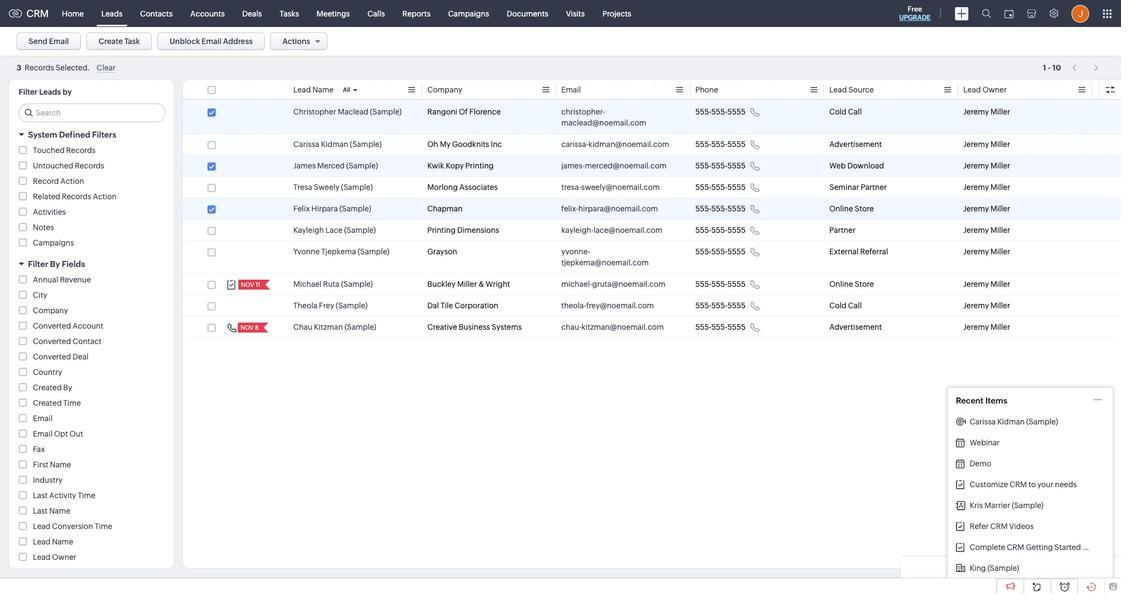 Task type: locate. For each thing, give the bounding box(es) containing it.
1 vertical spatial call
[[848, 301, 862, 310]]

fields
[[62, 259, 85, 269]]

5 5555 from the top
[[728, 204, 746, 213]]

free upgrade
[[900, 5, 931, 21]]

hirpara@noemail.com
[[579, 204, 658, 213]]

printing
[[466, 161, 494, 170], [428, 226, 456, 235]]

1 horizontal spatial campaigns
[[448, 9, 489, 18]]

crm for customize
[[1010, 480, 1027, 489]]

Search text field
[[19, 104, 165, 122]]

4 5555 from the top
[[728, 183, 746, 192]]

3 555-555-5555 from the top
[[696, 161, 746, 170]]

theola-frey@noemail.com link
[[562, 300, 654, 311]]

email up christopher-
[[562, 85, 581, 94]]

notes
[[33, 223, 54, 232]]

printing dimensions
[[428, 226, 499, 235]]

1 horizontal spatial company
[[428, 85, 463, 94]]

10 jeremy from the top
[[964, 323, 989, 331]]

8 555-555-5555 from the top
[[696, 280, 746, 289]]

filter up annual
[[28, 259, 48, 269]]

campaigns right the reports
[[448, 9, 489, 18]]

carissa up webinar
[[970, 417, 996, 426]]

records for touched
[[66, 146, 96, 155]]

(sample) inside 'link'
[[341, 280, 373, 289]]

cold down lead source
[[830, 107, 847, 116]]

555-555-5555 for tresa-sweely@noemail.com
[[696, 183, 746, 192]]

0 vertical spatial advertisement
[[830, 140, 882, 149]]

0 vertical spatial carissa kidman (sample)
[[293, 140, 382, 149]]

1 horizontal spatial carissa
[[970, 417, 996, 426]]

email down created time
[[33, 414, 53, 423]]

5 jeremy from the top
[[964, 204, 989, 213]]

tresa-
[[562, 183, 582, 192]]

0 vertical spatial last
[[33, 491, 48, 500]]

nov left 11
[[241, 281, 254, 288]]

email right send
[[49, 37, 69, 46]]

555-555-5555 for yvonne- tjepkema@noemail.com
[[696, 247, 746, 256]]

2 jeremy miller from the top
[[964, 140, 1011, 149]]

industry
[[33, 476, 63, 485]]

1 vertical spatial partner
[[830, 226, 856, 235]]

first
[[33, 460, 48, 469]]

jeremy for felix-hirpara@noemail.com
[[964, 204, 989, 213]]

company
[[428, 85, 463, 94], [33, 306, 68, 315]]

6 jeremy from the top
[[964, 226, 989, 235]]

online store down external referral
[[830, 280, 874, 289]]

action up related records action
[[60, 177, 84, 186]]

0 horizontal spatial printing
[[428, 226, 456, 235]]

1 online from the top
[[830, 204, 854, 213]]

0 vertical spatial lead owner
[[964, 85, 1007, 94]]

5 555-555-5555 from the top
[[696, 204, 746, 213]]

7 jeremy miller from the top
[[964, 247, 1011, 256]]

555-555-5555 for kayleigh-lace@noemail.com
[[696, 226, 746, 235]]

items
[[986, 396, 1008, 405]]

2 converted from the top
[[33, 337, 71, 346]]

call for theola-frey@noemail.com
[[848, 301, 862, 310]]

annual revenue
[[33, 275, 91, 284]]

marrier
[[985, 501, 1011, 510]]

cold call down external
[[830, 301, 862, 310]]

6 jeremy miller from the top
[[964, 226, 1011, 235]]

1 vertical spatial action
[[93, 192, 117, 201]]

row group
[[183, 101, 1122, 338]]

lead name up 'christopher'
[[293, 85, 334, 94]]

4 jeremy from the top
[[964, 183, 989, 192]]

555-555-5555
[[696, 107, 746, 116], [696, 140, 746, 149], [696, 161, 746, 170], [696, 183, 746, 192], [696, 204, 746, 213], [696, 226, 746, 235], [696, 247, 746, 256], [696, 280, 746, 289], [696, 301, 746, 310], [696, 323, 746, 331]]

demo
[[970, 459, 992, 468]]

converted up converted contact
[[33, 322, 71, 330]]

michael ruta (sample) link
[[293, 279, 373, 290]]

profile image
[[1072, 5, 1090, 22]]

1 555-555-5555 from the top
[[696, 107, 746, 116]]

jeremy for chau-kitzman@noemail.com
[[964, 323, 989, 331]]

1 vertical spatial carissa kidman (sample) link
[[956, 417, 1105, 427]]

1 horizontal spatial lead owner
[[964, 85, 1007, 94]]

send email
[[29, 37, 69, 46]]

1 jeremy from the top
[[964, 107, 989, 116]]

1 horizontal spatial carissa kidman (sample)
[[970, 417, 1059, 426]]

last for last activity time
[[33, 491, 48, 500]]

kris
[[970, 501, 983, 510]]

complete crm getting started steps
[[970, 543, 1102, 552]]

download
[[848, 161, 884, 170]]

christopher maclead (sample)
[[293, 107, 402, 116]]

related records action
[[33, 192, 117, 201]]

chau
[[293, 323, 313, 331]]

kidman up james merced (sample) link
[[321, 140, 349, 149]]

9 555-555-5555 from the top
[[696, 301, 746, 310]]

1 horizontal spatial lead name
[[293, 85, 334, 94]]

1 horizontal spatial by
[[63, 383, 72, 392]]

3 5555 from the top
[[728, 161, 746, 170]]

0 horizontal spatial carissa kidman (sample)
[[293, 140, 382, 149]]

carissa kidman (sample) link up james merced (sample) link
[[293, 139, 382, 150]]

0 horizontal spatial campaigns
[[33, 238, 74, 247]]

partner up external
[[830, 226, 856, 235]]

online down external
[[830, 280, 854, 289]]

0 horizontal spatial kidman
[[321, 140, 349, 149]]

crm up in
[[1007, 543, 1025, 552]]

0 vertical spatial cold
[[830, 107, 847, 116]]

by
[[50, 259, 60, 269], [63, 383, 72, 392]]

1 vertical spatial printing
[[428, 226, 456, 235]]

2 last from the top
[[33, 507, 48, 515]]

leads left by
[[39, 88, 61, 96]]

printing up "grayson" on the left top of the page
[[428, 226, 456, 235]]

(sample) inside "link"
[[344, 226, 376, 235]]

(sample)
[[370, 107, 402, 116], [350, 140, 382, 149], [346, 161, 378, 170], [341, 183, 373, 192], [340, 204, 371, 213], [344, 226, 376, 235], [358, 247, 390, 256], [341, 280, 373, 289], [336, 301, 368, 310], [345, 323, 376, 331], [1027, 417, 1059, 426], [1012, 501, 1044, 510], [988, 564, 1020, 573]]

create
[[99, 37, 123, 46]]

2 555-555-5555 from the top
[[696, 140, 746, 149]]

2 5555 from the top
[[728, 140, 746, 149]]

by inside dropdown button
[[50, 259, 60, 269]]

1 vertical spatial created
[[33, 399, 62, 407]]

(sample) for creative business systems
[[345, 323, 376, 331]]

0 vertical spatial created
[[33, 383, 62, 392]]

kidman@noemail.com
[[589, 140, 670, 149]]

email
[[49, 37, 69, 46], [202, 37, 222, 46], [562, 85, 581, 94], [33, 414, 53, 423], [33, 429, 53, 438]]

kris marrier (sample) link
[[956, 501, 1105, 510]]

4 555-555-5555 from the top
[[696, 183, 746, 192]]

company down city
[[33, 306, 68, 315]]

1 created from the top
[[33, 383, 62, 392]]

records down record action
[[62, 192, 91, 201]]

0 vertical spatial carissa
[[293, 140, 320, 149]]

create menu image
[[955, 7, 969, 20]]

jeremy miller for christopher- maclead@noemail.com
[[964, 107, 1011, 116]]

store down external referral
[[855, 280, 874, 289]]

0 vertical spatial partner
[[861, 183, 887, 192]]

6 555-555-5555 from the top
[[696, 226, 746, 235]]

city
[[33, 291, 47, 300]]

by
[[63, 88, 72, 96]]

records for related
[[62, 192, 91, 201]]

7 555-555-5555 from the top
[[696, 247, 746, 256]]

name up 'christopher'
[[313, 85, 334, 94]]

2 store from the top
[[855, 280, 874, 289]]

cold down external
[[830, 301, 847, 310]]

carissa
[[293, 140, 320, 149], [970, 417, 996, 426]]

1 5555 from the top
[[728, 107, 746, 116]]

jeremy for yvonne- tjepkema@noemail.com
[[964, 247, 989, 256]]

by for created
[[63, 383, 72, 392]]

1 vertical spatial carissa
[[970, 417, 996, 426]]

time right conversion
[[95, 522, 112, 531]]

0 vertical spatial by
[[50, 259, 60, 269]]

nov left 8
[[241, 324, 254, 331]]

printing up associates
[[466, 161, 494, 170]]

1 horizontal spatial carissa kidman (sample) link
[[956, 417, 1105, 427]]

0 vertical spatial lead name
[[293, 85, 334, 94]]

2 vertical spatial time
[[95, 522, 112, 531]]

action down untouched records
[[93, 192, 117, 201]]

1 jeremy miller from the top
[[964, 107, 1011, 116]]

online down seminar
[[830, 204, 854, 213]]

0 vertical spatial filter
[[19, 88, 38, 96]]

time down created by
[[63, 399, 81, 407]]

king (sample)
[[970, 564, 1020, 573]]

1 vertical spatial time
[[78, 491, 95, 500]]

jeremy
[[964, 107, 989, 116], [964, 140, 989, 149], [964, 161, 989, 170], [964, 183, 989, 192], [964, 204, 989, 213], [964, 226, 989, 235], [964, 247, 989, 256], [964, 280, 989, 289], [964, 301, 989, 310], [964, 323, 989, 331]]

online store for hirpara@noemail.com
[[830, 204, 874, 213]]

partner down download
[[861, 183, 887, 192]]

james
[[293, 161, 316, 170]]

records down defined
[[66, 146, 96, 155]]

1 vertical spatial advertisement
[[830, 323, 882, 331]]

jeremy miller for chau-kitzman@noemail.com
[[964, 323, 1011, 331]]

0 vertical spatial call
[[848, 107, 862, 116]]

jeremy miller for michael-gruta@noemail.com
[[964, 280, 1011, 289]]

leads up create
[[101, 9, 123, 18]]

10 555-555-5555 from the top
[[696, 323, 746, 331]]

call down external referral
[[848, 301, 862, 310]]

what's new in zoho crm
[[967, 564, 1056, 573]]

1 vertical spatial last
[[33, 507, 48, 515]]

cold for christopher- maclead@noemail.com
[[830, 107, 847, 116]]

1 advertisement from the top
[[830, 140, 882, 149]]

started
[[1055, 543, 1082, 552]]

customize crm to your needs
[[970, 480, 1077, 489]]

jeremy for carissa-kidman@noemail.com
[[964, 140, 989, 149]]

0 vertical spatial owner
[[983, 85, 1007, 94]]

10 5555 from the top
[[728, 323, 746, 331]]

3
[[17, 63, 21, 72]]

5555 for kayleigh-lace@noemail.com
[[728, 226, 746, 235]]

0 vertical spatial converted
[[33, 322, 71, 330]]

converted up converted deal
[[33, 337, 71, 346]]

carissa kidman (sample)
[[293, 140, 382, 149], [970, 417, 1059, 426]]

1 horizontal spatial kidman
[[998, 417, 1025, 426]]

customize crm to your needs link
[[956, 480, 1105, 489]]

james-merced@noemail.com link
[[562, 160, 667, 171]]

last down last activity time
[[33, 507, 48, 515]]

michael-gruta@noemail.com link
[[562, 279, 666, 290]]

lace@noemail.com
[[594, 226, 663, 235]]

2 vertical spatial converted
[[33, 352, 71, 361]]

1 - 10
[[1043, 63, 1062, 72]]

1 vertical spatial online store
[[830, 280, 874, 289]]

first name
[[33, 460, 71, 469]]

crm right zoho
[[1038, 564, 1056, 573]]

2 call from the top
[[848, 301, 862, 310]]

9 jeremy miller from the top
[[964, 301, 1011, 310]]

online store down seminar partner
[[830, 204, 874, 213]]

record
[[33, 177, 59, 186]]

0 vertical spatial online store
[[830, 204, 874, 213]]

filter down '3'
[[19, 88, 38, 96]]

8 jeremy from the top
[[964, 280, 989, 289]]

10 jeremy miller from the top
[[964, 323, 1011, 331]]

jeremy for tresa-sweely@noemail.com
[[964, 183, 989, 192]]

1 vertical spatial converted
[[33, 337, 71, 346]]

1 vertical spatial lead name
[[33, 537, 73, 546]]

refer
[[970, 522, 989, 531]]

0 horizontal spatial lead name
[[33, 537, 73, 546]]

dimensions
[[457, 226, 499, 235]]

0 vertical spatial leads
[[101, 9, 123, 18]]

jeremy miller for james-merced@noemail.com
[[964, 161, 1011, 170]]

kitzman@noemail.com
[[582, 323, 664, 331]]

kidman down items on the bottom of the page
[[998, 417, 1025, 426]]

search image
[[982, 9, 992, 18]]

filter inside dropdown button
[[28, 259, 48, 269]]

1 horizontal spatial partner
[[861, 183, 887, 192]]

-
[[1048, 63, 1051, 72]]

1 vertical spatial cold
[[830, 301, 847, 310]]

related
[[33, 192, 60, 201]]

store down seminar partner
[[855, 204, 874, 213]]

converted for converted deal
[[33, 352, 71, 361]]

meetings link
[[308, 0, 359, 27]]

last down industry in the bottom left of the page
[[33, 491, 48, 500]]

1 vertical spatial records
[[75, 161, 104, 170]]

1 vertical spatial nov
[[241, 324, 254, 331]]

1 horizontal spatial leads
[[101, 9, 123, 18]]

0 vertical spatial carissa kidman (sample) link
[[293, 139, 382, 150]]

kayleigh-lace@noemail.com link
[[562, 225, 663, 236]]

1 horizontal spatial owner
[[983, 85, 1007, 94]]

0 horizontal spatial leads
[[39, 88, 61, 96]]

555-555-5555 for james-merced@noemail.com
[[696, 161, 746, 170]]

steps
[[1083, 543, 1102, 552]]

1 last from the top
[[33, 491, 48, 500]]

5555 for tresa-sweely@noemail.com
[[728, 183, 746, 192]]

5555 for theola-frey@noemail.com
[[728, 301, 746, 310]]

james-
[[562, 161, 585, 170]]

1 vertical spatial owner
[[52, 553, 76, 562]]

9 jeremy from the top
[[964, 301, 989, 310]]

555-555-5555 for theola-frey@noemail.com
[[696, 301, 746, 310]]

free
[[908, 5, 923, 13]]

jeremy for kayleigh-lace@noemail.com
[[964, 226, 989, 235]]

0 vertical spatial action
[[60, 177, 84, 186]]

5555 for carissa-kidman@noemail.com
[[728, 140, 746, 149]]

miller for tresa-sweely@noemail.com
[[991, 183, 1011, 192]]

miller for chau-kitzman@noemail.com
[[991, 323, 1011, 331]]

carissa kidman (sample) up james merced (sample) link
[[293, 140, 382, 149]]

nov 8 link
[[238, 323, 260, 333]]

5 jeremy miller from the top
[[964, 204, 1011, 213]]

created down country
[[33, 383, 62, 392]]

king (sample) link
[[956, 563, 1105, 573]]

2 online from the top
[[830, 280, 854, 289]]

converted up country
[[33, 352, 71, 361]]

all
[[343, 86, 351, 93]]

filter by fields button
[[9, 254, 174, 274]]

0 vertical spatial kidman
[[321, 140, 349, 149]]

0 horizontal spatial carissa kidman (sample) link
[[293, 139, 382, 150]]

11
[[256, 281, 260, 288]]

cold
[[830, 107, 847, 116], [830, 301, 847, 310]]

0 horizontal spatial owner
[[52, 553, 76, 562]]

7 5555 from the top
[[728, 247, 746, 256]]

webinar
[[970, 438, 1000, 447]]

7 jeremy from the top
[[964, 247, 989, 256]]

1 store from the top
[[855, 204, 874, 213]]

lead name down conversion
[[33, 537, 73, 546]]

0 vertical spatial records
[[66, 146, 96, 155]]

jeremy miller for felix-hirpara@noemail.com
[[964, 204, 1011, 213]]

row group containing christopher maclead (sample)
[[183, 101, 1122, 338]]

0 vertical spatial cold call
[[830, 107, 862, 116]]

online store for gruta@noemail.com
[[830, 280, 874, 289]]

(sample) inside "link"
[[345, 323, 376, 331]]

1 vertical spatial filter
[[28, 259, 48, 269]]

records down the touched records
[[75, 161, 104, 170]]

2 jeremy from the top
[[964, 140, 989, 149]]

jeremy for christopher- maclead@noemail.com
[[964, 107, 989, 116]]

1 cold from the top
[[830, 107, 847, 116]]

2 vertical spatial records
[[62, 192, 91, 201]]

crm left to on the right of the page
[[1010, 480, 1027, 489]]

time right activity
[[78, 491, 95, 500]]

(sample) for printing dimensions
[[344, 226, 376, 235]]

needs
[[1056, 480, 1077, 489]]

visits
[[566, 9, 585, 18]]

carissa up james
[[293, 140, 320, 149]]

4 jeremy miller from the top
[[964, 183, 1011, 192]]

0 horizontal spatial company
[[33, 306, 68, 315]]

2 online store from the top
[[830, 280, 874, 289]]

call down lead source
[[848, 107, 862, 116]]

seminar partner
[[830, 183, 887, 192]]

creative business systems
[[428, 323, 522, 331]]

3 jeremy miller from the top
[[964, 161, 1011, 170]]

company up rangoni
[[428, 85, 463, 94]]

wright
[[486, 280, 510, 289]]

1 vertical spatial carissa kidman (sample)
[[970, 417, 1059, 426]]

jeremy for michael-gruta@noemail.com
[[964, 280, 989, 289]]

by up created time
[[63, 383, 72, 392]]

michael-
[[562, 280, 593, 289]]

email opt out
[[33, 429, 83, 438]]

1 vertical spatial online
[[830, 280, 854, 289]]

buckley miller & wright
[[428, 280, 510, 289]]

&
[[479, 280, 484, 289]]

5555 for christopher- maclead@noemail.com
[[728, 107, 746, 116]]

jeremy miller for tresa-sweely@noemail.com
[[964, 183, 1011, 192]]

8 5555 from the top
[[728, 280, 746, 289]]

by up annual revenue
[[50, 259, 60, 269]]

email left address
[[202, 37, 222, 46]]

9 5555 from the top
[[728, 301, 746, 310]]

send email button
[[17, 32, 81, 50]]

2 cold call from the top
[[830, 301, 862, 310]]

3 converted from the top
[[33, 352, 71, 361]]

lace
[[326, 226, 343, 235]]

0 horizontal spatial by
[[50, 259, 60, 269]]

0 vertical spatial campaigns
[[448, 9, 489, 18]]

campaigns down notes
[[33, 238, 74, 247]]

nov for chau
[[241, 324, 254, 331]]

1 vertical spatial store
[[855, 280, 874, 289]]

2 cold from the top
[[830, 301, 847, 310]]

store for felix-hirpara@noemail.com
[[855, 204, 874, 213]]

maclead@noemail.com
[[562, 118, 647, 127]]

created
[[33, 383, 62, 392], [33, 399, 62, 407]]

0 vertical spatial store
[[855, 204, 874, 213]]

create task
[[99, 37, 140, 46]]

0 vertical spatial online
[[830, 204, 854, 213]]

8 jeremy miller from the top
[[964, 280, 1011, 289]]

0 horizontal spatial carissa
[[293, 140, 320, 149]]

filters
[[92, 130, 116, 139]]

1 cold call from the top
[[830, 107, 862, 116]]

activity
[[49, 491, 76, 500]]

2 advertisement from the top
[[830, 323, 882, 331]]

6 5555 from the top
[[728, 226, 746, 235]]

1 vertical spatial cold call
[[830, 301, 862, 310]]

nov 11
[[241, 281, 260, 288]]

carissa kidman (sample) link up webinar "link" on the right bottom of page
[[956, 417, 1105, 427]]

0 vertical spatial nov
[[241, 281, 254, 288]]

cold call for theola-frey@noemail.com
[[830, 301, 862, 310]]

1 horizontal spatial printing
[[466, 161, 494, 170]]

1 vertical spatial lead owner
[[33, 553, 76, 562]]

navigation
[[1067, 59, 1105, 75]]

carissa kidman (sample) up webinar "link" on the right bottom of page
[[970, 417, 1059, 426]]

0 horizontal spatial partner
[[830, 226, 856, 235]]

3 jeremy from the top
[[964, 161, 989, 170]]

unblock
[[170, 37, 200, 46]]

cold call down lead source
[[830, 107, 862, 116]]

hirpara
[[312, 204, 338, 213]]

created down created by
[[33, 399, 62, 407]]

2 created from the top
[[33, 399, 62, 407]]

carissa kidman (sample) link
[[293, 139, 382, 150], [956, 417, 1105, 427]]

1 call from the top
[[848, 107, 862, 116]]

1 vertical spatial by
[[63, 383, 72, 392]]

time for conversion
[[95, 522, 112, 531]]

1 horizontal spatial action
[[93, 192, 117, 201]]

555-555-5555 for chau-kitzman@noemail.com
[[696, 323, 746, 331]]

1 online store from the top
[[830, 204, 874, 213]]

1 converted from the top
[[33, 322, 71, 330]]

crm right refer
[[991, 522, 1008, 531]]



Task type: describe. For each thing, give the bounding box(es) containing it.
untouched
[[33, 161, 73, 170]]

tresa
[[293, 183, 312, 192]]

carissa-
[[562, 140, 589, 149]]

converted deal
[[33, 352, 89, 361]]

nov for michael
[[241, 281, 254, 288]]

projects link
[[594, 0, 641, 27]]

create task button
[[87, 32, 152, 50]]

untouched records
[[33, 161, 104, 170]]

cold for theola-frey@noemail.com
[[830, 301, 847, 310]]

store for michael-gruta@noemail.com
[[855, 280, 874, 289]]

jeremy miller for theola-frey@noemail.com
[[964, 301, 1011, 310]]

crm for refer
[[991, 522, 1008, 531]]

555-555-5555 for felix-hirpara@noemail.com
[[696, 204, 746, 213]]

task
[[124, 37, 140, 46]]

name down activity
[[49, 507, 70, 515]]

time for activity
[[78, 491, 95, 500]]

5555 for chau-kitzman@noemail.com
[[728, 323, 746, 331]]

crm up send
[[26, 8, 49, 19]]

nov 8
[[241, 324, 259, 331]]

calls link
[[359, 0, 394, 27]]

0 vertical spatial printing
[[466, 161, 494, 170]]

tresa-sweely@noemail.com
[[562, 183, 660, 192]]

(sample) for buckley miller & wright
[[341, 280, 373, 289]]

michael ruta (sample)
[[293, 280, 373, 289]]

felix-hirpara@noemail.com link
[[562, 203, 658, 214]]

jeremy for theola-frey@noemail.com
[[964, 301, 989, 310]]

advertisement for carissa-kidman@noemail.com
[[830, 140, 882, 149]]

crm link
[[9, 8, 49, 19]]

kayleigh-lace@noemail.com
[[562, 226, 663, 235]]

theola
[[293, 301, 318, 310]]

contacts
[[140, 9, 173, 18]]

jeremy miller for carissa-kidman@noemail.com
[[964, 140, 1011, 149]]

(sample) for morlong associates
[[341, 183, 373, 192]]

recent
[[956, 396, 984, 405]]

selected.
[[56, 63, 90, 72]]

documents link
[[498, 0, 557, 27]]

defined
[[59, 130, 90, 139]]

(sample) for grayson
[[358, 247, 390, 256]]

refer crm videos link
[[956, 521, 1105, 531]]

crm for complete
[[1007, 543, 1025, 552]]

records for untouched
[[75, 161, 104, 170]]

my
[[440, 140, 451, 149]]

created by
[[33, 383, 72, 392]]

advertisement for chau-kitzman@noemail.com
[[830, 323, 882, 331]]

campaigns link
[[440, 0, 498, 27]]

555-555-5555 for michael-gruta@noemail.com
[[696, 280, 746, 289]]

chau-kitzman@noemail.com link
[[562, 322, 664, 333]]

chau kitzman (sample) link
[[293, 322, 376, 333]]

profile element
[[1065, 0, 1096, 27]]

create menu element
[[949, 0, 976, 27]]

recent items
[[956, 396, 1008, 405]]

tresa sweely (sample)
[[293, 183, 373, 192]]

online for michael-gruta@noemail.com
[[830, 280, 854, 289]]

dal tile corporation
[[428, 301, 499, 310]]

name down conversion
[[52, 537, 73, 546]]

yvonne tjepkema (sample) link
[[293, 246, 390, 257]]

kris marrier (sample)
[[970, 501, 1044, 510]]

carissa-kidman@noemail.com
[[562, 140, 670, 149]]

0 horizontal spatial lead owner
[[33, 553, 76, 562]]

filter for filter leads by
[[19, 88, 38, 96]]

deals
[[242, 9, 262, 18]]

system defined filters button
[[9, 125, 174, 144]]

0 vertical spatial time
[[63, 399, 81, 407]]

5555 for james-merced@noemail.com
[[728, 161, 746, 170]]

online for felix-hirpara@noemail.com
[[830, 204, 854, 213]]

conversion
[[52, 522, 93, 531]]

5555 for felix-hirpara@noemail.com
[[728, 204, 746, 213]]

of
[[459, 107, 468, 116]]

search element
[[976, 0, 998, 27]]

jeremy miller for yvonne- tjepkema@noemail.com
[[964, 247, 1011, 256]]

unblock email address button
[[158, 32, 265, 50]]

miller for felix-hirpara@noemail.com
[[991, 204, 1011, 213]]

miller for james-merced@noemail.com
[[991, 161, 1011, 170]]

theola-
[[562, 301, 586, 310]]

(sample) for kwik kopy printing
[[346, 161, 378, 170]]

tjepkema
[[321, 247, 356, 256]]

kayleigh-
[[562, 226, 594, 235]]

(sample) for oh my goodknits inc
[[350, 140, 382, 149]]

record action
[[33, 177, 84, 186]]

miller for christopher- maclead@noemail.com
[[991, 107, 1011, 116]]

miller for yvonne- tjepkema@noemail.com
[[991, 247, 1011, 256]]

miller for theola-frey@noemail.com
[[991, 301, 1011, 310]]

1 vertical spatial kidman
[[998, 417, 1025, 426]]

cold call for christopher- maclead@noemail.com
[[830, 107, 862, 116]]

seminar
[[830, 183, 860, 192]]

call for christopher- maclead@noemail.com
[[848, 107, 862, 116]]

records
[[25, 63, 54, 72]]

555-555-5555 for christopher- maclead@noemail.com
[[696, 107, 746, 116]]

theola frey (sample)
[[293, 301, 368, 310]]

touched records
[[33, 146, 96, 155]]

1 vertical spatial leads
[[39, 88, 61, 96]]

tasks
[[280, 9, 299, 18]]

theola-frey@noemail.com
[[562, 301, 654, 310]]

miller for kayleigh-lace@noemail.com
[[991, 226, 1011, 235]]

james-merced@noemail.com
[[562, 161, 667, 170]]

visits link
[[557, 0, 594, 27]]

1 vertical spatial company
[[33, 306, 68, 315]]

christopher-
[[562, 107, 606, 116]]

creative
[[428, 323, 457, 331]]

calendar image
[[1005, 9, 1014, 18]]

web download
[[830, 161, 884, 170]]

james merced (sample) link
[[293, 160, 378, 171]]

555-555-5555 for carissa-kidman@noemail.com
[[696, 140, 746, 149]]

jeremy for james-merced@noemail.com
[[964, 161, 989, 170]]

5555 for michael-gruta@noemail.com
[[728, 280, 746, 289]]

yvonne- tjepkema@noemail.com
[[562, 247, 649, 267]]

5555 for yvonne- tjepkema@noemail.com
[[728, 247, 746, 256]]

to
[[1029, 480, 1036, 489]]

deals link
[[234, 0, 271, 27]]

ruta
[[323, 280, 340, 289]]

last for last name
[[33, 507, 48, 515]]

0 vertical spatial company
[[428, 85, 463, 94]]

by for filter
[[50, 259, 60, 269]]

name right first on the bottom left of page
[[50, 460, 71, 469]]

created for created time
[[33, 399, 62, 407]]

1 vertical spatial campaigns
[[33, 238, 74, 247]]

grayson
[[428, 247, 457, 256]]

system
[[28, 130, 57, 139]]

10
[[1053, 63, 1062, 72]]

miller for michael-gruta@noemail.com
[[991, 280, 1011, 289]]

nov 11 link
[[238, 280, 262, 290]]

kitzman
[[314, 323, 343, 331]]

yvonne tjepkema (sample)
[[293, 247, 390, 256]]

what's new in zoho crm link
[[901, 557, 1122, 579]]

miller for carissa-kidman@noemail.com
[[991, 140, 1011, 149]]

gruta@noemail.com
[[593, 280, 666, 289]]

filter by fields
[[28, 259, 85, 269]]

close image
[[1091, 397, 1105, 405]]

reports
[[403, 9, 431, 18]]

yvonne
[[293, 247, 320, 256]]

tresa-sweely@noemail.com link
[[562, 182, 660, 193]]

filter for filter by fields
[[28, 259, 48, 269]]

converted for converted contact
[[33, 337, 71, 346]]

(sample) for rangoni of florence
[[370, 107, 402, 116]]

email up "fax"
[[33, 429, 53, 438]]

created for created by
[[33, 383, 62, 392]]

morlong associates
[[428, 183, 498, 192]]

systems
[[492, 323, 522, 331]]

jeremy miller for kayleigh-lace@noemail.com
[[964, 226, 1011, 235]]

referral
[[861, 247, 889, 256]]

complete
[[970, 543, 1006, 552]]

(sample) for chapman
[[340, 204, 371, 213]]

home link
[[53, 0, 93, 27]]

zoho
[[1018, 564, 1037, 573]]

last activity time
[[33, 491, 95, 500]]

0 horizontal spatial action
[[60, 177, 84, 186]]

annual
[[33, 275, 58, 284]]

in
[[1010, 564, 1017, 573]]

refer crm videos
[[970, 522, 1034, 531]]

christopher- maclead@noemail.com link
[[562, 106, 674, 128]]

converted for converted account
[[33, 322, 71, 330]]

(sample) for dal tile corporation
[[336, 301, 368, 310]]

home
[[62, 9, 84, 18]]



Task type: vqa. For each thing, say whether or not it's contained in the screenshot.
EXPECTED REVENUE
no



